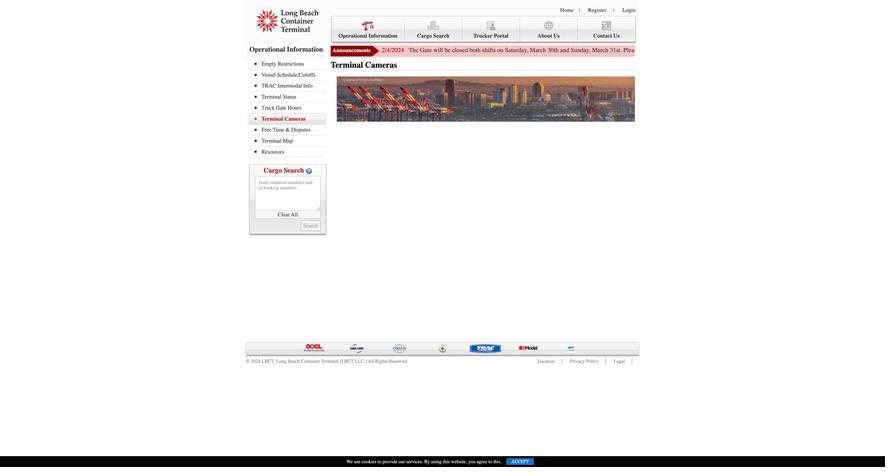 Task type: describe. For each thing, give the bounding box(es) containing it.
0 horizontal spatial menu bar
[[250, 59, 329, 158]]

Enter container numbers and/ or booking numbers.  text field
[[255, 176, 321, 211]]



Task type: locate. For each thing, give the bounding box(es) containing it.
None submit
[[301, 221, 321, 231]]

1 horizontal spatial menu bar
[[331, 16, 636, 42]]

0 vertical spatial menu bar
[[331, 16, 636, 42]]

menu bar
[[331, 16, 636, 42], [250, 59, 329, 158]]

1 vertical spatial menu bar
[[250, 59, 329, 158]]



Task type: vqa. For each thing, say whether or not it's contained in the screenshot.
rightmost menu bar
yes



